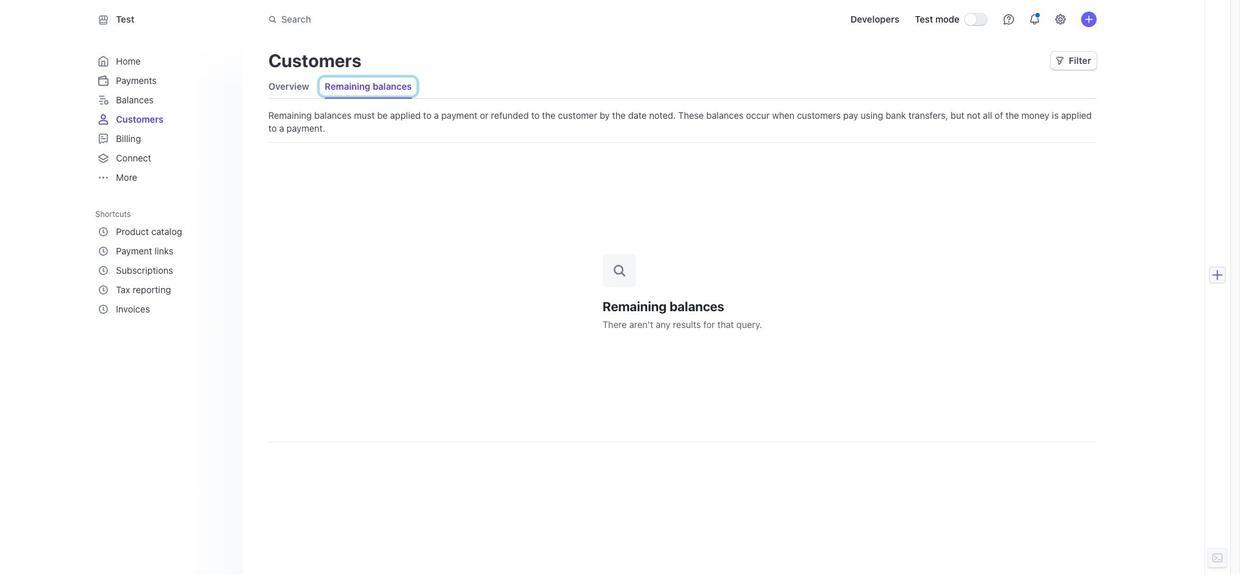 Task type: vqa. For each thing, say whether or not it's contained in the screenshot.
No
no



Task type: locate. For each thing, give the bounding box(es) containing it.
help image
[[1004, 14, 1014, 25]]

tab list
[[268, 75, 412, 98]]

Search text field
[[261, 7, 625, 31]]

core navigation links element
[[95, 52, 230, 187]]

shortcuts element
[[95, 205, 232, 319], [95, 222, 230, 319]]

2 shortcuts element from the top
[[95, 222, 230, 319]]

settings image
[[1055, 14, 1066, 25]]

None search field
[[261, 7, 625, 31]]



Task type: describe. For each thing, give the bounding box(es) containing it.
svg image
[[1056, 57, 1064, 65]]

1 shortcuts element from the top
[[95, 205, 232, 319]]

manage shortcuts image
[[219, 210, 227, 218]]

notifications image
[[1030, 14, 1040, 25]]

Test mode checkbox
[[965, 14, 987, 25]]



